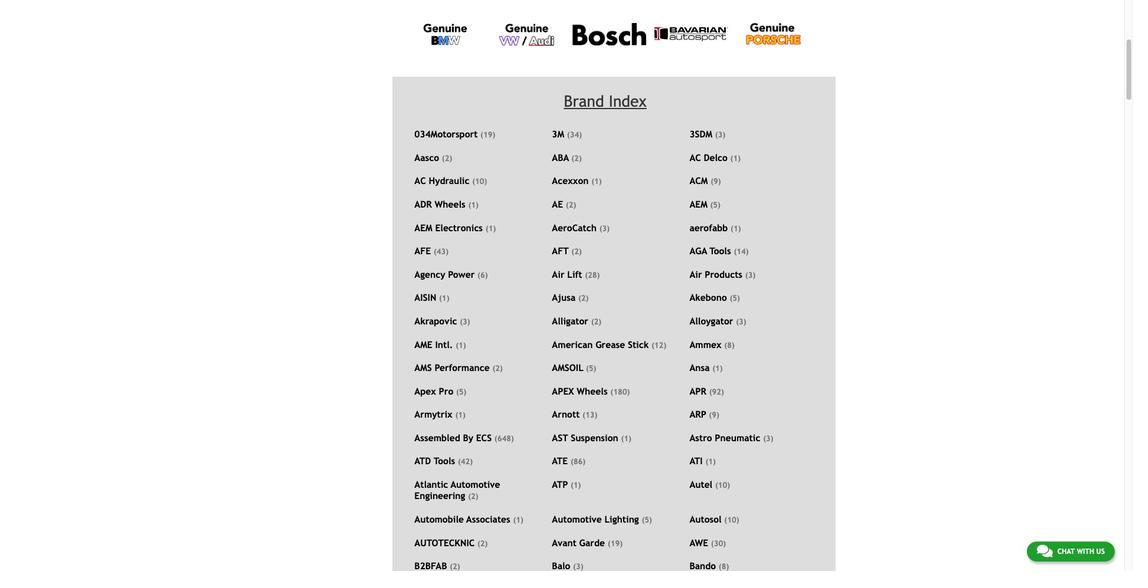 Task type: describe. For each thing, give the bounding box(es) containing it.
us
[[1097, 548, 1106, 556]]

(1) inside ame intl. (1)
[[456, 341, 466, 350]]

(42)
[[458, 458, 473, 467]]

ansa
[[690, 363, 710, 373]]

genuine%20bmw logo image
[[423, 23, 468, 46]]

ajusa
[[552, 293, 576, 303]]

pneumatic
[[715, 433, 761, 443]]

arp (9)
[[690, 409, 720, 420]]

stick
[[628, 339, 649, 350]]

atd
[[415, 456, 431, 467]]

ati (1)
[[690, 456, 716, 467]]

chat
[[1058, 548, 1076, 556]]

(19) inside '034motorsport (19)'
[[481, 131, 496, 140]]

ac delco (1)
[[690, 152, 741, 163]]

(2) for ae
[[566, 201, 577, 210]]

ae
[[552, 199, 564, 210]]

genuine%20volkswagen%20audi logo image
[[499, 23, 557, 46]]

amsoil (5)
[[552, 363, 597, 373]]

(3) inside astro pneumatic (3)
[[764, 435, 774, 443]]

alligator (2)
[[552, 316, 602, 327]]

alloygator
[[690, 316, 734, 327]]

air for air products
[[690, 269, 703, 280]]

alligator
[[552, 316, 589, 327]]

(1) inside ac delco (1)
[[731, 154, 741, 163]]

intl.
[[436, 339, 453, 350]]

ate (86)
[[552, 456, 586, 467]]

1 horizontal spatial automotive
[[552, 514, 602, 525]]

automotive inside atlantic automotive engineering
[[451, 480, 501, 490]]

(10) for autosol
[[725, 516, 740, 525]]

aem for aem electronics
[[415, 222, 433, 233]]

atp (1)
[[552, 480, 581, 490]]

3m (34)
[[552, 129, 582, 140]]

aba (2)
[[552, 152, 582, 163]]

lift
[[568, 269, 583, 280]]

ecs
[[476, 433, 492, 443]]

(1) inside acexxon (1)
[[592, 177, 602, 186]]

acm
[[690, 176, 708, 186]]

034motorsport
[[415, 129, 478, 140]]

ate
[[552, 456, 568, 467]]

ast
[[552, 433, 569, 443]]

(9) for acm
[[711, 177, 722, 186]]

afe (43)
[[415, 246, 449, 256]]

aft (2)
[[552, 246, 582, 256]]

air products (3)
[[690, 269, 756, 280]]

akrapovic (3)
[[415, 316, 471, 327]]

(1) inside armytrix (1)
[[456, 411, 466, 420]]

akebono
[[690, 293, 727, 303]]

aem for aem
[[690, 199, 708, 210]]

autosol (10)
[[690, 514, 740, 525]]

by
[[463, 433, 474, 443]]

engineering
[[415, 491, 466, 502]]

wheels for apex
[[577, 386, 608, 397]]

034motorsport (19)
[[415, 129, 496, 140]]

acm (9)
[[690, 176, 722, 186]]

autel (10)
[[690, 480, 731, 490]]

atp
[[552, 480, 568, 490]]

products
[[705, 269, 743, 280]]

(5) inside apex pro (5)
[[457, 388, 467, 397]]

(1) inside 'adr wheels (1)'
[[469, 201, 479, 210]]

hydraulic
[[429, 176, 470, 186]]

aft
[[552, 246, 569, 256]]

suspension
[[571, 433, 619, 443]]

(2) for aba
[[572, 154, 582, 163]]

(2) for ajusa
[[579, 294, 589, 303]]

alloygator (3)
[[690, 316, 747, 327]]

agency power (6)
[[415, 269, 488, 280]]

3m
[[552, 129, 565, 140]]

amsoil
[[552, 363, 584, 373]]

chat with us link
[[1028, 542, 1116, 562]]

(1) inside ast suspension (1)
[[622, 435, 632, 443]]

automobile
[[415, 514, 464, 525]]

aerocatch (3)
[[552, 222, 610, 233]]

(3) for aerocatch
[[600, 224, 610, 233]]

(28)
[[585, 271, 600, 280]]

awe
[[690, 538, 709, 548]]

ame intl. (1)
[[415, 339, 466, 350]]

(5) inside automotive lighting (5)
[[642, 516, 653, 525]]

(2) up automobile associates (1)
[[468, 493, 479, 502]]

(1) inside aisin (1)
[[439, 294, 450, 303]]

aem (5)
[[690, 199, 721, 210]]

(30)
[[712, 540, 726, 548]]

adr
[[415, 199, 432, 210]]

apr
[[690, 386, 707, 397]]

(92)
[[710, 388, 725, 397]]

(1) inside ati (1)
[[706, 458, 716, 467]]

(180)
[[611, 388, 630, 397]]

akrapovic
[[415, 316, 457, 327]]

ac hydraulic (10)
[[415, 176, 488, 186]]

(1) inside aem electronics (1)
[[486, 224, 496, 233]]

astro pneumatic (3)
[[690, 433, 774, 443]]

brand
[[564, 92, 605, 111]]

garde
[[580, 538, 605, 548]]

acexxon
[[552, 176, 589, 186]]

ati
[[690, 456, 703, 467]]



Task type: locate. For each thing, give the bounding box(es) containing it.
1 horizontal spatial (19)
[[608, 540, 623, 548]]

akebono (5)
[[690, 293, 741, 303]]

(5) up apex wheels (180)
[[586, 364, 597, 373]]

0 horizontal spatial automotive
[[451, 480, 501, 490]]

pro
[[439, 386, 454, 397]]

1 vertical spatial (10)
[[716, 481, 731, 490]]

atlantic
[[415, 480, 448, 490]]

(19)
[[481, 131, 496, 140], [608, 540, 623, 548]]

tools
[[710, 246, 732, 256], [434, 456, 456, 467]]

air for air lift
[[552, 269, 565, 280]]

bavarian%20autosport logo image
[[655, 27, 729, 42]]

1 vertical spatial (19)
[[608, 540, 623, 548]]

ammex
[[690, 339, 722, 350]]

aerocatch
[[552, 222, 597, 233]]

0 horizontal spatial tools
[[434, 456, 456, 467]]

1 vertical spatial tools
[[434, 456, 456, 467]]

ams
[[415, 363, 432, 373]]

(3) right akrapovic
[[460, 318, 471, 327]]

automobile associates (1)
[[415, 514, 524, 525]]

automotive up avant garde (19)
[[552, 514, 602, 525]]

(9) for arp
[[710, 411, 720, 420]]

tools for atd
[[434, 456, 456, 467]]

(3) inside aerocatch (3)
[[600, 224, 610, 233]]

apex wheels (180)
[[552, 386, 630, 397]]

(2) inside 'aba (2)'
[[572, 154, 582, 163]]

(10) inside autosol (10)
[[725, 516, 740, 525]]

(5) inside "aem (5)"
[[711, 201, 721, 210]]

(1) right acexxon
[[592, 177, 602, 186]]

1 vertical spatial automotive
[[552, 514, 602, 525]]

(3) right aerocatch
[[600, 224, 610, 233]]

(5) for amsoil
[[586, 364, 597, 373]]

(10) inside ac hydraulic (10)
[[473, 177, 488, 186]]

acexxon (1)
[[552, 176, 602, 186]]

(2) inside aasco (2)
[[442, 154, 453, 163]]

(2) right aba in the top of the page
[[572, 154, 582, 163]]

0 horizontal spatial (19)
[[481, 131, 496, 140]]

ac left delco
[[690, 152, 702, 163]]

ams performance (2)
[[415, 363, 503, 373]]

aisin
[[415, 293, 437, 303]]

avant garde (19)
[[552, 538, 623, 548]]

wheels for adr
[[435, 199, 466, 210]]

(1) inside ansa (1)
[[713, 364, 723, 373]]

0 horizontal spatial wheels
[[435, 199, 466, 210]]

avant
[[552, 538, 577, 548]]

index
[[609, 92, 647, 111]]

arnott (13)
[[552, 409, 598, 420]]

(5) for aem
[[711, 201, 721, 210]]

automotive
[[451, 480, 501, 490], [552, 514, 602, 525]]

autel
[[690, 480, 713, 490]]

0 horizontal spatial ac
[[415, 176, 426, 186]]

(1) right ansa
[[713, 364, 723, 373]]

(3) right alloygator
[[737, 318, 747, 327]]

0 horizontal spatial air
[[552, 269, 565, 280]]

(1) up (14)
[[731, 224, 742, 233]]

electronics
[[436, 222, 483, 233]]

(2) right ae
[[566, 201, 577, 210]]

atd tools (42)
[[415, 456, 473, 467]]

(5) right the lighting
[[642, 516, 653, 525]]

arnott
[[552, 409, 580, 420]]

air left lift
[[552, 269, 565, 280]]

(5) right pro on the left of the page
[[457, 388, 467, 397]]

lighting
[[605, 514, 639, 525]]

0 vertical spatial ac
[[690, 152, 702, 163]]

(8)
[[725, 341, 735, 350]]

wheels down ac hydraulic (10)
[[435, 199, 466, 210]]

(34)
[[567, 131, 582, 140]]

(1) right suspension
[[622, 435, 632, 443]]

0 vertical spatial tools
[[710, 246, 732, 256]]

chat with us
[[1058, 548, 1106, 556]]

(2) for autotecknic
[[478, 540, 488, 548]]

power
[[448, 269, 475, 280]]

(3) inside 'alloygator (3)'
[[737, 318, 747, 327]]

genuine%20porsche logo image
[[745, 23, 803, 46]]

aem down acm in the top right of the page
[[690, 199, 708, 210]]

1 horizontal spatial wheels
[[577, 386, 608, 397]]

(1) inside automobile associates (1)
[[514, 516, 524, 525]]

(1)
[[731, 154, 741, 163], [592, 177, 602, 186], [469, 201, 479, 210], [486, 224, 496, 233], [731, 224, 742, 233], [439, 294, 450, 303], [456, 341, 466, 350], [713, 364, 723, 373], [456, 411, 466, 420], [622, 435, 632, 443], [706, 458, 716, 467], [571, 481, 581, 490], [514, 516, 524, 525]]

0 vertical spatial wheels
[[435, 199, 466, 210]]

(2) down the associates at the bottom of page
[[478, 540, 488, 548]]

(2)
[[442, 154, 453, 163], [572, 154, 582, 163], [566, 201, 577, 210], [572, 248, 582, 256], [579, 294, 589, 303], [592, 318, 602, 327], [493, 364, 503, 373], [468, 493, 479, 502], [478, 540, 488, 548]]

(1) inside atp (1)
[[571, 481, 581, 490]]

(2) up american grease stick (12)
[[592, 318, 602, 327]]

(1) right the associates at the bottom of page
[[514, 516, 524, 525]]

ac for ac delco
[[690, 152, 702, 163]]

(2) inside alligator (2)
[[592, 318, 602, 327]]

brand index
[[564, 92, 647, 111]]

(9) right arp
[[710, 411, 720, 420]]

assembled by ecs (648)
[[415, 433, 514, 443]]

associates
[[467, 514, 511, 525]]

automotive down "(42)"
[[451, 480, 501, 490]]

atlantic automotive engineering
[[415, 480, 501, 502]]

(1) right intl.
[[456, 341, 466, 350]]

0 vertical spatial (19)
[[481, 131, 496, 140]]

(19) right 034motorsport
[[481, 131, 496, 140]]

grease
[[596, 339, 626, 350]]

(3) inside 3sdm (3)
[[716, 131, 726, 140]]

(1) right the atp
[[571, 481, 581, 490]]

delco
[[704, 152, 728, 163]]

ac for ac hydraulic
[[415, 176, 426, 186]]

2 air from the left
[[690, 269, 703, 280]]

(1) right "electronics"
[[486, 224, 496, 233]]

0 horizontal spatial aem
[[415, 222, 433, 233]]

(2) inside ams performance (2)
[[493, 364, 503, 373]]

(2) right performance
[[493, 364, 503, 373]]

autotecknic
[[415, 538, 475, 548]]

(9) right acm in the top right of the page
[[711, 177, 722, 186]]

automotive lighting (5)
[[552, 514, 653, 525]]

(3) for 3sdm
[[716, 131, 726, 140]]

(3) down (14)
[[746, 271, 756, 280]]

0 vertical spatial (9)
[[711, 177, 722, 186]]

1 horizontal spatial tools
[[710, 246, 732, 256]]

(1) right delco
[[731, 154, 741, 163]]

aem
[[690, 199, 708, 210], [415, 222, 433, 233]]

0 vertical spatial aem
[[690, 199, 708, 210]]

(9)
[[711, 177, 722, 186], [710, 411, 720, 420]]

(10) inside the autel (10)
[[716, 481, 731, 490]]

assembled
[[415, 433, 461, 443]]

3sdm (3)
[[690, 129, 726, 140]]

ac up "adr" at the top of the page
[[415, 176, 426, 186]]

(2) inside ajusa (2)
[[579, 294, 589, 303]]

2 vertical spatial (10)
[[725, 516, 740, 525]]

adr wheels (1)
[[415, 199, 479, 210]]

1 vertical spatial wheels
[[577, 386, 608, 397]]

(10) for autel
[[716, 481, 731, 490]]

ac
[[690, 152, 702, 163], [415, 176, 426, 186]]

air down aga
[[690, 269, 703, 280]]

(1) right aisin
[[439, 294, 450, 303]]

(13)
[[583, 411, 598, 420]]

tools left (14)
[[710, 246, 732, 256]]

afe
[[415, 246, 431, 256]]

aisin (1)
[[415, 293, 450, 303]]

(2) inside ae (2)
[[566, 201, 577, 210]]

(19) right garde
[[608, 540, 623, 548]]

bosch logo image
[[573, 23, 646, 46]]

(5) inside akebono (5)
[[730, 294, 741, 303]]

(2) for aasco
[[442, 154, 453, 163]]

american
[[552, 339, 593, 350]]

comments image
[[1038, 545, 1054, 559]]

aasco (2)
[[415, 152, 453, 163]]

(10) right hydraulic
[[473, 177, 488, 186]]

apr (92)
[[690, 386, 725, 397]]

(3) for alloygator
[[737, 318, 747, 327]]

wheels up (13)
[[577, 386, 608, 397]]

(1) up assembled by ecs (648)
[[456, 411, 466, 420]]

aba
[[552, 152, 569, 163]]

(2) right ajusa
[[579, 294, 589, 303]]

1 horizontal spatial ac
[[690, 152, 702, 163]]

1 horizontal spatial air
[[690, 269, 703, 280]]

(43)
[[434, 248, 449, 256]]

air lift (28)
[[552, 269, 600, 280]]

(2) inside aft (2)
[[572, 248, 582, 256]]

(1) inside aerofabb (1)
[[731, 224, 742, 233]]

performance
[[435, 363, 490, 373]]

apex
[[552, 386, 574, 397]]

awe (30)
[[690, 538, 726, 548]]

aem down "adr" at the top of the page
[[415, 222, 433, 233]]

(3) inside air products (3)
[[746, 271, 756, 280]]

1 horizontal spatial aem
[[690, 199, 708, 210]]

0 vertical spatial automotive
[[451, 480, 501, 490]]

with
[[1078, 548, 1095, 556]]

(19) inside avant garde (19)
[[608, 540, 623, 548]]

(3) for akrapovic
[[460, 318, 471, 327]]

(5) up aerofabb (1)
[[711, 201, 721, 210]]

(1) right "ati"
[[706, 458, 716, 467]]

1 air from the left
[[552, 269, 565, 280]]

(3) right pneumatic
[[764, 435, 774, 443]]

(2) right aasco
[[442, 154, 453, 163]]

(6)
[[478, 271, 488, 280]]

autotecknic (2)
[[415, 538, 488, 548]]

aga
[[690, 246, 708, 256]]

(9) inside the arp (9)
[[710, 411, 720, 420]]

(9) inside acm (9)
[[711, 177, 722, 186]]

(3) inside akrapovic (3)
[[460, 318, 471, 327]]

(10) right autosol
[[725, 516, 740, 525]]

(2) for aft
[[572, 248, 582, 256]]

tools for aga
[[710, 246, 732, 256]]

(1) up "electronics"
[[469, 201, 479, 210]]

(2) right aft
[[572, 248, 582, 256]]

(5) right akebono
[[730, 294, 741, 303]]

0 vertical spatial (10)
[[473, 177, 488, 186]]

(3) right "3sdm"
[[716, 131, 726, 140]]

aga tools (14)
[[690, 246, 749, 256]]

(5) inside amsoil (5)
[[586, 364, 597, 373]]

aerofabb (1)
[[690, 222, 742, 233]]

american grease stick (12)
[[552, 339, 667, 350]]

ast suspension (1)
[[552, 433, 632, 443]]

1 vertical spatial ac
[[415, 176, 426, 186]]

(14)
[[734, 248, 749, 256]]

(2) for alligator
[[592, 318, 602, 327]]

1 vertical spatial (9)
[[710, 411, 720, 420]]

ajusa (2)
[[552, 293, 589, 303]]

(5)
[[711, 201, 721, 210], [730, 294, 741, 303], [586, 364, 597, 373], [457, 388, 467, 397], [642, 516, 653, 525]]

(2) inside autotecknic (2)
[[478, 540, 488, 548]]

(5) for akebono
[[730, 294, 741, 303]]

(3)
[[716, 131, 726, 140], [600, 224, 610, 233], [746, 271, 756, 280], [460, 318, 471, 327], [737, 318, 747, 327], [764, 435, 774, 443]]

ansa (1)
[[690, 363, 723, 373]]

(10) right autel
[[716, 481, 731, 490]]

1 vertical spatial aem
[[415, 222, 433, 233]]

aasco
[[415, 152, 439, 163]]

apex
[[415, 386, 436, 397]]

tools left "(42)"
[[434, 456, 456, 467]]



Task type: vqa. For each thing, say whether or not it's contained in the screenshot.
bottommost 1
no



